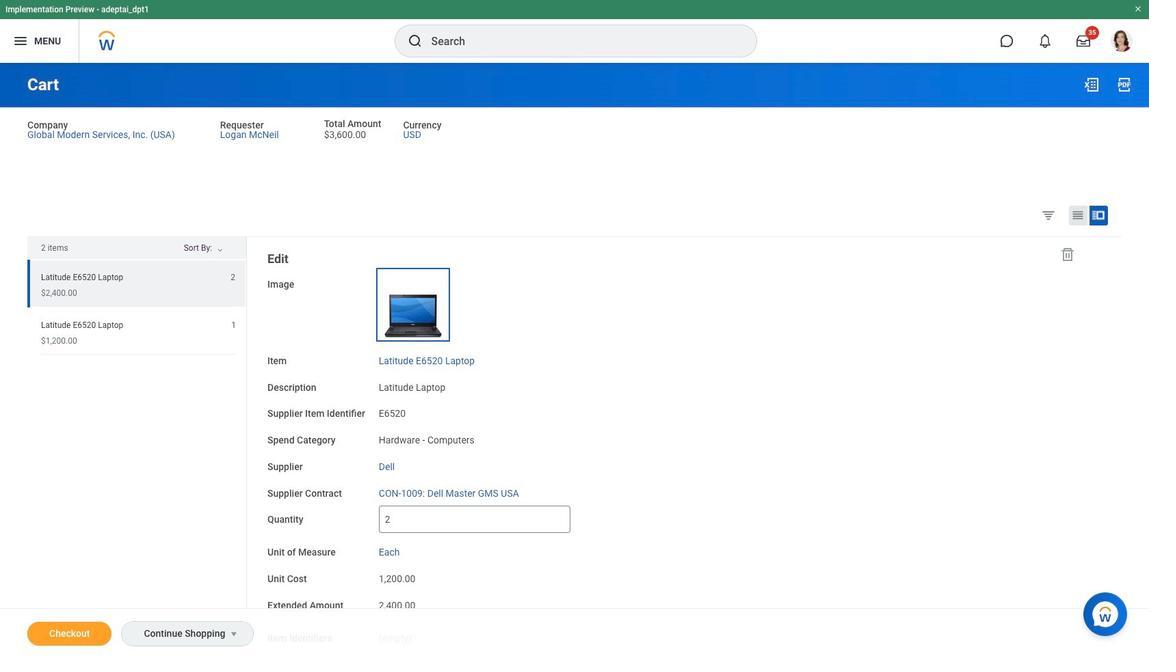 Task type: locate. For each thing, give the bounding box(es) containing it.
profile logan mcneil image
[[1111, 30, 1133, 55]]

notifications large image
[[1039, 34, 1052, 48]]

toggle to grid view image
[[1072, 209, 1085, 222]]

option group
[[1039, 205, 1119, 228]]

close environment banner image
[[1135, 5, 1143, 13]]

None text field
[[379, 507, 571, 534]]

caret down image
[[226, 630, 243, 640]]

export to excel image
[[1084, 77, 1100, 93]]

main content
[[0, 63, 1150, 659]]

view printable version (pdf) image
[[1117, 77, 1133, 93]]

chevron down image
[[212, 248, 229, 257]]

select to filter grid data image
[[1041, 208, 1057, 222]]

region
[[27, 237, 247, 659]]

banner
[[0, 0, 1150, 63]]



Task type: vqa. For each thing, say whether or not it's contained in the screenshot.
MAIN CONTENT
yes



Task type: describe. For each thing, give the bounding box(es) containing it.
Search Workday  search field
[[431, 26, 728, 56]]

none text field inside navigation pane region
[[379, 507, 571, 534]]

hardware - computers element
[[379, 433, 475, 446]]

Toggle to List Detail view radio
[[1090, 206, 1109, 226]]

e6520.jpg image
[[379, 271, 447, 339]]

item list list box
[[27, 260, 246, 355]]

search image
[[407, 33, 423, 49]]

delete image
[[1060, 246, 1076, 263]]

toggle to list detail view image
[[1092, 209, 1106, 222]]

arrow down image
[[229, 245, 245, 254]]

justify image
[[12, 33, 29, 49]]

Toggle to Grid view radio
[[1070, 206, 1088, 226]]

navigation pane region
[[247, 237, 1093, 659]]

inbox large image
[[1077, 34, 1091, 48]]



